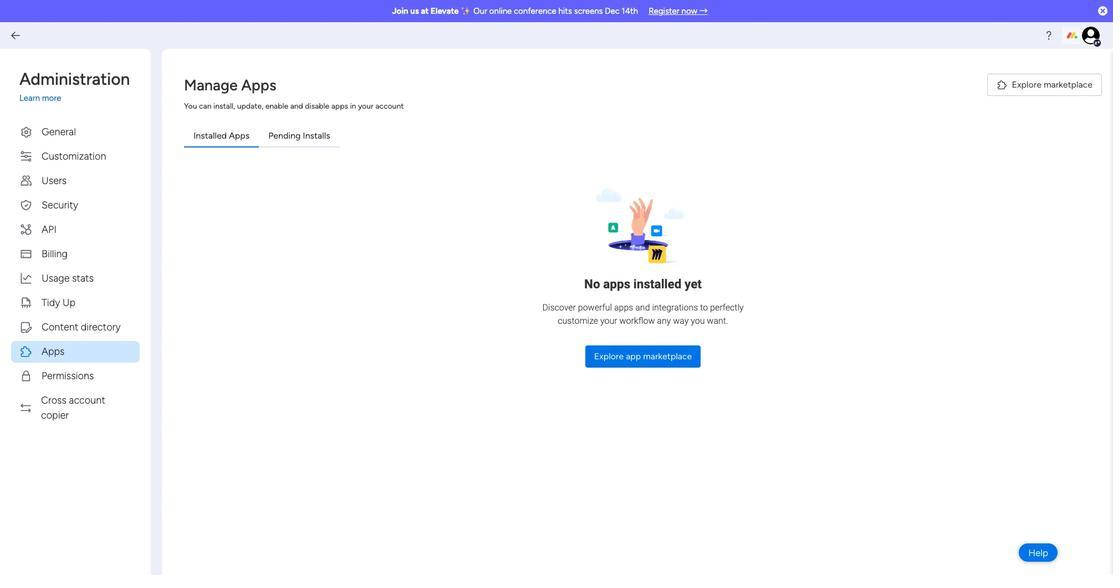 Task type: vqa. For each thing, say whether or not it's contained in the screenshot.
Embed
no



Task type: locate. For each thing, give the bounding box(es) containing it.
customize
[[558, 316, 599, 326]]

administration learn more
[[19, 69, 130, 103]]

copier
[[41, 409, 69, 421]]

apps
[[241, 76, 277, 94], [229, 130, 250, 141], [42, 345, 65, 358]]

discover
[[543, 303, 576, 313]]

learn more link
[[19, 92, 140, 105]]

general button
[[11, 121, 140, 143]]

integrations
[[653, 303, 699, 313]]

general
[[42, 126, 76, 138]]

way
[[674, 316, 689, 326]]

account
[[376, 102, 404, 111], [69, 394, 105, 406]]

account down permissions button
[[69, 394, 105, 406]]

1 vertical spatial account
[[69, 394, 105, 406]]

manage
[[184, 76, 238, 94]]

installed
[[194, 130, 227, 141]]

apps right the installed
[[229, 130, 250, 141]]

apps
[[332, 102, 348, 111], [604, 277, 631, 291], [615, 303, 634, 313]]

apps up workflow
[[615, 303, 634, 313]]

apps up 'update,'
[[241, 76, 277, 94]]

1 vertical spatial apps
[[604, 277, 631, 291]]

perfectly
[[711, 303, 744, 313]]

pending
[[269, 130, 301, 141]]

0 vertical spatial explore
[[1013, 79, 1042, 90]]

in
[[350, 102, 356, 111]]

pending installs
[[269, 130, 330, 141]]

your right in
[[358, 102, 374, 111]]

0 horizontal spatial marketplace
[[644, 351, 692, 362]]

now
[[682, 6, 698, 16]]

apps left in
[[332, 102, 348, 111]]

tab list
[[184, 125, 1103, 148]]

1 horizontal spatial your
[[601, 316, 618, 326]]

1 vertical spatial and
[[636, 303, 650, 313]]

and up workflow
[[636, 303, 650, 313]]

no
[[585, 277, 601, 291]]

and right the 'enable'
[[290, 102, 303, 111]]

administration
[[19, 69, 130, 89]]

2 vertical spatial apps
[[615, 303, 634, 313]]

apps inside discover powerful apps and integrations to perfectly customize your workflow any way you want.
[[615, 303, 634, 313]]

security
[[42, 199, 78, 211]]

your down powerful
[[601, 316, 618, 326]]

1 vertical spatial marketplace
[[644, 351, 692, 362]]

and
[[290, 102, 303, 111], [636, 303, 650, 313]]

app
[[626, 351, 641, 362]]

more
[[42, 93, 61, 103]]

explore
[[1013, 79, 1042, 90], [595, 351, 624, 362]]

marketplace right the app
[[644, 351, 692, 362]]

1 horizontal spatial explore
[[1013, 79, 1042, 90]]

security button
[[11, 194, 140, 216]]

join us at elevate ✨ our online conference hits screens dec 14th
[[392, 6, 639, 16]]

enable
[[266, 102, 289, 111]]

2 vertical spatial apps
[[42, 345, 65, 358]]

dec
[[605, 6, 620, 16]]

0 vertical spatial account
[[376, 102, 404, 111]]

1 horizontal spatial and
[[636, 303, 650, 313]]

to
[[701, 303, 708, 313]]

marketplace down help image
[[1045, 79, 1093, 90]]

marketplace
[[1045, 79, 1093, 90], [644, 351, 692, 362]]

api button
[[11, 219, 140, 240]]

account right in
[[376, 102, 404, 111]]

apps right no
[[604, 277, 631, 291]]

cross account copier button
[[11, 390, 140, 426]]

cross
[[41, 394, 67, 406]]

users button
[[11, 170, 140, 192]]

explore app marketplace
[[595, 351, 692, 362]]

jacob simon image
[[1083, 27, 1101, 44]]

billing button
[[11, 243, 140, 265]]

1 vertical spatial your
[[601, 316, 618, 326]]

✨
[[461, 6, 472, 16]]

1 vertical spatial apps
[[229, 130, 250, 141]]

back to workspace image
[[10, 30, 21, 41]]

tidy up button
[[11, 292, 140, 314]]

screens
[[575, 6, 603, 16]]

tidy up
[[42, 297, 76, 309]]

installed apps
[[194, 130, 250, 141]]

0 horizontal spatial explore
[[595, 351, 624, 362]]

apps for installed apps
[[229, 130, 250, 141]]

permissions
[[42, 370, 94, 382]]

0 vertical spatial apps
[[241, 76, 277, 94]]

users
[[42, 174, 67, 187]]

your
[[358, 102, 374, 111], [601, 316, 618, 326]]

learn
[[19, 93, 40, 103]]

0 horizontal spatial account
[[69, 394, 105, 406]]

help button
[[1020, 544, 1058, 562]]

yet
[[685, 277, 702, 291]]

0 horizontal spatial your
[[358, 102, 374, 111]]

our
[[474, 6, 488, 16]]

explore app marketplace button
[[586, 346, 701, 368]]

apps for manage apps
[[241, 76, 277, 94]]

billing
[[42, 248, 68, 260]]

0 vertical spatial apps
[[332, 102, 348, 111]]

1 vertical spatial explore
[[595, 351, 624, 362]]

1 horizontal spatial marketplace
[[1045, 79, 1093, 90]]

cross account copier
[[41, 394, 105, 421]]

0 vertical spatial marketplace
[[1045, 79, 1093, 90]]

apps down "content"
[[42, 345, 65, 358]]

0 vertical spatial and
[[290, 102, 303, 111]]



Task type: describe. For each thing, give the bounding box(es) containing it.
you
[[184, 102, 197, 111]]

marketplace inside explore app marketplace button
[[644, 351, 692, 362]]

installs
[[303, 130, 330, 141]]

usage stats
[[42, 272, 94, 284]]

your inside discover powerful apps and integrations to perfectly customize your workflow any way you want.
[[601, 316, 618, 326]]

manage apps
[[184, 76, 277, 94]]

conference
[[514, 6, 557, 16]]

tidy
[[42, 297, 60, 309]]

customization button
[[11, 146, 140, 167]]

14th
[[622, 6, 639, 16]]

apps button
[[11, 341, 140, 363]]

update,
[[237, 102, 264, 111]]

1 horizontal spatial account
[[376, 102, 404, 111]]

at
[[421, 6, 429, 16]]

and inside discover powerful apps and integrations to perfectly customize your workflow any way you want.
[[636, 303, 650, 313]]

any
[[658, 316, 671, 326]]

apps inside 'button'
[[42, 345, 65, 358]]

join
[[392, 6, 409, 16]]

us
[[411, 6, 419, 16]]

you
[[691, 316, 705, 326]]

→
[[700, 6, 708, 16]]

online
[[490, 6, 512, 16]]

0 vertical spatial your
[[358, 102, 374, 111]]

explore for explore app marketplace
[[595, 351, 624, 362]]

marketplace inside the explore marketplace button
[[1045, 79, 1093, 90]]

installed apps link
[[185, 126, 259, 146]]

help image
[[1044, 30, 1055, 41]]

discover powerful apps and integrations to perfectly customize your workflow any way you want.
[[543, 303, 744, 326]]

register
[[649, 6, 680, 16]]

pending installs link
[[260, 126, 339, 146]]

workflow
[[620, 316, 655, 326]]

can
[[199, 102, 212, 111]]

usage stats button
[[11, 268, 140, 289]]

permissions button
[[11, 365, 140, 387]]

explore marketplace
[[1013, 79, 1093, 90]]

account inside cross account copier
[[69, 394, 105, 406]]

0 horizontal spatial and
[[290, 102, 303, 111]]

installed
[[634, 277, 682, 291]]

elevate
[[431, 6, 459, 16]]

tab list containing installed apps
[[184, 125, 1103, 148]]

install,
[[214, 102, 235, 111]]

you can install, update, enable and disable apps in your account
[[184, 102, 404, 111]]

content directory button
[[11, 316, 140, 338]]

up
[[63, 297, 76, 309]]

directory
[[81, 321, 121, 333]]

disable
[[305, 102, 330, 111]]

explore for explore marketplace
[[1013, 79, 1042, 90]]

help
[[1029, 547, 1049, 558]]

explore marketplace button
[[988, 74, 1103, 96]]

no apps installed yet image
[[596, 187, 691, 263]]

want.
[[707, 316, 729, 326]]

powerful
[[578, 303, 613, 313]]

register now →
[[649, 6, 708, 16]]

content directory
[[42, 321, 121, 333]]

content
[[42, 321, 78, 333]]

usage
[[42, 272, 70, 284]]

no apps installed yet
[[585, 277, 702, 291]]

stats
[[72, 272, 94, 284]]

hits
[[559, 6, 572, 16]]

register now → link
[[649, 6, 708, 16]]

api
[[42, 223, 57, 235]]

customization
[[42, 150, 106, 162]]



